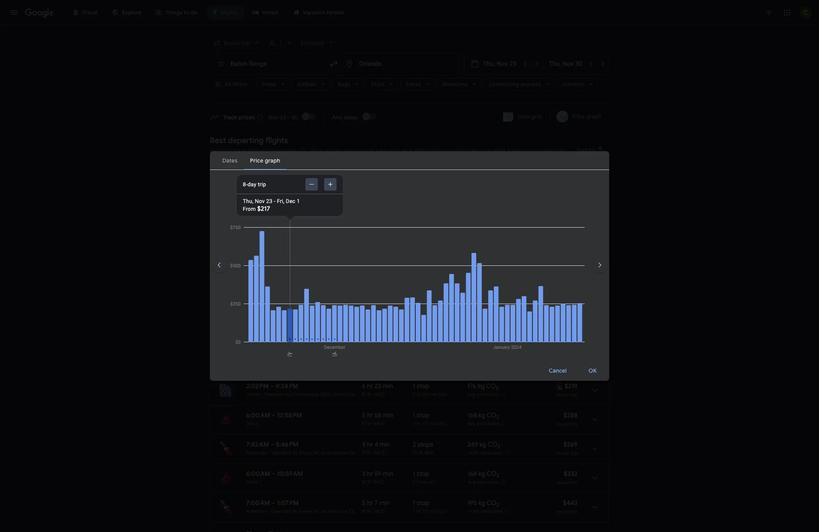 Task type: locate. For each thing, give the bounding box(es) containing it.
,
[[423, 451, 424, 456]]

5:54 pm
[[278, 285, 301, 293]]

round inside $443 round trip
[[557, 510, 569, 515]]

round down this price for this flight doesn't include overhead bin access. if you need a carry-on bag, use the bags filter to update prices. icon
[[557, 393, 569, 398]]

main content
[[210, 110, 610, 533]]

as for 7:42 am – 5:46 pm
[[321, 451, 326, 456]]

1 inside 1 stop 58 min iah
[[413, 285, 416, 293]]

1 vertical spatial commuteair
[[292, 392, 319, 398]]

1 $219 from the top
[[565, 226, 578, 234]]

atl inside the "1 stop 57 min atl"
[[429, 480, 438, 486]]

by down arrival time: 3:44 pm. text box
[[286, 265, 291, 270]]

1 vertical spatial iah
[[429, 294, 437, 300]]

0 vertical spatial operated by commuteair dba united express
[[265, 265, 364, 270]]

total duration 9 hr 4 min. element
[[362, 441, 413, 450]]

0 horizontal spatial atl
[[429, 480, 438, 486]]

1 horizontal spatial and
[[454, 148, 462, 153]]

2 5 from the top
[[362, 500, 366, 508]]

dba
[[312, 206, 321, 212], [323, 236, 333, 241], [321, 265, 330, 270], [312, 294, 321, 300], [321, 392, 330, 398]]

co for 12:58 pm
[[487, 412, 497, 420]]

stop inside the "1 stop 57 min atl"
[[417, 471, 430, 479]]

round inside "$258 round trip"
[[557, 422, 569, 427]]

btr for 5 hr 7 min
[[362, 509, 371, 515]]

1 stop flight. element for 12:58 pm
[[413, 412, 430, 421]]

operated by skywest dba united express
[[265, 206, 355, 212], [265, 294, 355, 300]]

avg emissions up 195 kg co 2
[[468, 480, 500, 486]]

and left bag
[[454, 148, 462, 153]]

operated for 5:15 am
[[265, 206, 285, 212]]

2 skywest from the top
[[292, 294, 311, 300]]

flights up "convenience"
[[265, 136, 288, 146]]

1 stop flight. element down the 43
[[413, 285, 430, 294]]

express for 10:39 am
[[338, 206, 355, 212]]

1 vertical spatial operated by commuteair dba united express
[[265, 392, 364, 398]]

176 for 176 kg co avg emissions
[[468, 256, 477, 263]]

1 stop 58 min iah
[[413, 285, 437, 300]]

1 5 from the top
[[362, 412, 366, 420]]

times button
[[401, 78, 435, 91]]

emissions
[[442, 81, 468, 88]]

trip
[[258, 181, 266, 188], [571, 265, 578, 271], [571, 393, 578, 398], [571, 422, 578, 427], [571, 451, 578, 457], [571, 480, 578, 486], [571, 510, 578, 515]]

min
[[383, 168, 394, 176], [383, 226, 394, 234], [430, 265, 438, 270], [420, 294, 428, 300], [383, 383, 393, 391], [430, 392, 438, 398], [383, 412, 394, 420], [430, 422, 438, 427], [380, 441, 390, 449], [383, 471, 394, 479], [420, 480, 428, 486], [380, 500, 390, 508], [430, 509, 438, 515]]

ok
[[589, 367, 597, 375]]

by for 2:02 pm
[[286, 392, 291, 398]]

– down '4 hr 59 min'
[[371, 265, 374, 270]]

hr inside total duration 4 hr 59 min. 'element'
[[368, 226, 373, 234]]

5 btr from the top
[[362, 480, 371, 486]]

6 mco from the top
[[374, 509, 385, 515]]

co inside 218 kg co 2 +27% emissions
[[487, 285, 496, 293]]

1 air from the top
[[313, 451, 320, 456]]

emissions down 195 kg co 2
[[481, 509, 503, 515]]

delta inside 6:00 am – 10:59 am delta
[[246, 480, 258, 486]]

iah for stop
[[429, 294, 437, 300]]

min inside 3 hr 59 min btr – mco
[[383, 471, 394, 479]]

0 vertical spatial airlines
[[297, 81, 317, 88]]

1 vertical spatial avg emissions
[[468, 422, 500, 427]]

learn more about tracked prices image
[[257, 114, 264, 121]]

0 horizontal spatial nov
[[255, 198, 265, 205]]

fees right +
[[380, 148, 389, 153]]

176
[[468, 256, 477, 263], [468, 383, 477, 391]]

168 kg co 2 for $332
[[468, 471, 499, 480]]

– left 5:54 pm text field
[[272, 285, 276, 293]]

168 for 12:58 pm
[[468, 412, 477, 420]]

None search field
[[210, 36, 610, 103]]

operated for 7:00 am
[[272, 509, 292, 515]]

optional
[[415, 148, 434, 153]]

Departure time: 12:10 PM. text field
[[246, 285, 271, 293]]

0 vertical spatial 176
[[468, 256, 477, 263]]

1 vertical spatial air
[[313, 509, 320, 515]]

– left 'arrival time: 1:24 pm.' text box
[[270, 226, 274, 234]]

1 vertical spatial 176
[[468, 383, 477, 391]]

1 operated by commuteair dba united express from the top
[[265, 265, 364, 270]]

4:00 pm
[[246, 168, 270, 176]]

Departure time: 2:02 PM. text field
[[246, 383, 269, 391]]

2 168 kg co 2 from the top
[[468, 412, 499, 421]]

nov 23 – 30
[[268, 114, 298, 121]]

5 for 5 hr 58 min
[[362, 412, 366, 420]]

avg emissions up 249 kg co 2
[[468, 422, 500, 427]]

168 kg co 2 down "+46% emissions"
[[468, 471, 499, 480]]

2 avg from the top
[[468, 392, 476, 398]]

departure time: 6:00 am. text field up the 7:00 am
[[246, 471, 270, 479]]

leaves baton rouge metropolitan airport at 9:15 am on thursday, november 23 and arrives at orlando international airport at 3:44 pm on thursday, november 23. element
[[246, 256, 298, 263]]

7 stop from the top
[[417, 500, 430, 508]]

1 stop flight. element for 1:07 pm
[[413, 500, 430, 509]]

stop inside 1 stop 2 hr 57 min atl
[[417, 412, 430, 420]]

delta for 12:58 pm
[[246, 422, 258, 427]]

flights
[[265, 136, 288, 146], [271, 362, 294, 372]]

nov inside thu, nov 23 - fri, dec 1 from $217
[[255, 198, 265, 205]]

1 stop 2 hr 57 min atl
[[413, 412, 447, 427]]

airlines inside airlines popup button
[[297, 81, 317, 88]]

176 kg co avg emissions
[[468, 256, 500, 271]]

hr right 6
[[367, 383, 373, 391]]

emissions down 176 kg co 2
[[477, 392, 500, 398]]

– inside 6 hr 22 min btr – mco
[[371, 392, 374, 398]]

1 horizontal spatial 4
[[375, 441, 379, 449]]

1 vertical spatial for
[[383, 331, 392, 339]]

0 vertical spatial 168 kg co 2
[[468, 168, 499, 177]]

total duration 5 hr 7 min. element
[[362, 500, 413, 509]]

1 vertical spatial 57
[[413, 480, 419, 486]]

cancel
[[549, 367, 567, 375]]

4 mco from the top
[[374, 451, 385, 456]]

hr up "stops" in the right bottom of the page
[[417, 422, 422, 427]]

stop for 9:24 pm
[[417, 383, 430, 391]]

air for 5:46 pm
[[313, 451, 320, 456]]

6 stop from the top
[[417, 471, 430, 479]]

layover (1 of 1) is a 1 hr 19 min layover at charlotte douglas international airport in charlotte. element
[[413, 509, 464, 515]]

mco for 22
[[374, 392, 385, 398]]

delta inside 6:00 am – 12:58 pm delta
[[246, 422, 258, 427]]

for
[[390, 148, 397, 153], [383, 331, 392, 339]]

168 up "176 kg co avg emissions"
[[468, 226, 477, 234]]

0 vertical spatial prices
[[311, 148, 325, 153]]

total duration 4 hr 59 min. element
[[362, 226, 413, 235]]

operated down -
[[265, 206, 285, 212]]

1 and from the left
[[261, 148, 269, 153]]

0 vertical spatial departure time: 6:00 am. text field
[[246, 412, 270, 420]]

168 down "bag fees" button
[[468, 168, 477, 176]]

btr inside 6 hr 22 min btr – mco
[[362, 392, 371, 398]]

0 vertical spatial skywest
[[292, 206, 311, 212]]

3 inside 3 hr 59 min btr – mco
[[362, 471, 366, 479]]

57 inside 1 stop 2 hr 57 min atl
[[423, 422, 428, 427]]

1 skywest from the top
[[292, 206, 311, 212]]

operated by commuteair dba united express
[[265, 265, 364, 270], [265, 392, 364, 398]]

iah inside the "1 stop 2 hr 36 min iah"
[[439, 392, 447, 398]]

history
[[566, 332, 584, 339]]

1 stop for 3 hr 48 min
[[413, 168, 430, 176]]

envoy for 1:07 pm
[[299, 509, 312, 515]]

+46% emissions
[[468, 451, 503, 456]]

btr inside 5 hr 58 min btr – mco
[[362, 422, 371, 427]]

Departure time: 6:00 AM. text field
[[246, 412, 270, 420], [246, 471, 270, 479]]

scroll backward image
[[210, 256, 229, 275]]

3 stop from the top
[[417, 285, 430, 293]]

round trip left "scroll forward" image
[[557, 265, 578, 271]]

1 horizontal spatial 57
[[423, 422, 428, 427]]

1 vertical spatial 58
[[375, 412, 382, 420]]

19
[[423, 509, 428, 515]]

4 avg from the top
[[468, 480, 476, 486]]

min inside 1 stop 58 min iah
[[420, 294, 428, 300]]

min for 5 hr 7 min btr – mco
[[380, 500, 390, 508]]

emissions for 5 hr 58 min
[[477, 422, 500, 427]]

by for 7:42 am
[[293, 451, 298, 456]]

0 horizontal spatial price
[[249, 148, 260, 153]]

avg
[[468, 265, 476, 271], [468, 392, 476, 398], [468, 422, 476, 427], [468, 480, 476, 486]]

$219
[[565, 226, 578, 234], [565, 383, 578, 391]]

168 up 249
[[468, 412, 477, 420]]

1 stop flight. element up the 43
[[413, 226, 430, 235]]

3 168 kg co 2 from the top
[[468, 471, 499, 480]]

stop inside 1 stop 58 min iah
[[417, 285, 430, 293]]

176 inside "176 kg co avg emissions"
[[468, 256, 477, 263]]

3 1 stop flight. element from the top
[[413, 285, 430, 294]]

trip inside $332 round trip
[[571, 480, 578, 486]]

by for 7:25 am
[[286, 236, 291, 241]]

emissions for 5 hr 7 min
[[481, 509, 503, 515]]

leaves baton rouge metropolitan airport at 4:00 pm on thursday, november 23 and arrives at orlando international airport at 8:48 pm on thursday, november 23. element
[[246, 168, 300, 176]]

0 horizontal spatial price
[[372, 81, 385, 88]]

nov up '$217'
[[255, 198, 265, 205]]

6 1 stop flight. element from the top
[[413, 471, 430, 480]]

min inside the "1 stop 57 min atl"
[[420, 480, 428, 486]]

mco inside 3 hr 59 min btr – mco
[[374, 480, 385, 486]]

hr left "7"
[[367, 500, 373, 508]]

kg inside 249 kg co 2
[[480, 441, 487, 449]]

mco inside 5 hr 7 min btr – mco
[[374, 509, 385, 515]]

0 vertical spatial commuteair
[[292, 265, 319, 270]]

min inside 9 hr 4 min btr – mco
[[380, 441, 390, 449]]

1 stop flight. element for 9:24 pm
[[413, 383, 430, 392]]

eagle for 5
[[349, 509, 361, 515]]

2 and from the left
[[454, 148, 462, 153]]

round inside $269 round trip
[[557, 451, 569, 457]]

round down "$443"
[[557, 510, 569, 515]]

operated for 7:25 am
[[265, 236, 285, 241]]

168 down +46%
[[468, 471, 477, 479]]

kg for 1:07 pm
[[479, 500, 486, 508]]

58 inside 1 stop 58 min iah
[[413, 294, 419, 300]]

commuteair
[[292, 265, 319, 270], [292, 392, 319, 398]]

1 1 stop from the top
[[413, 168, 430, 176]]

– left 5:46 pm in the bottom left of the page
[[271, 441, 275, 449]]

7:42 am – 5:46 pm
[[246, 441, 299, 449]]

kg inside 176 kg co 2
[[478, 383, 485, 391]]

168 kg co 2 down 176 kg co 2
[[468, 412, 499, 421]]

59 down 9 hr 4 min btr – mco
[[375, 471, 382, 479]]

iah inside 1 stop 58 min iah
[[429, 294, 437, 300]]

2:02 pm – 9:24 pm
[[246, 383, 298, 391]]

co inside 195 kg co 2
[[487, 500, 497, 508]]

min inside 5 hr 58 min btr – mco
[[383, 412, 394, 420]]

layover (1 of 1) is a 1 hr 43 min layover at george bush intercontinental airport in houston. element
[[413, 265, 464, 271]]

1 stop up the 43
[[413, 226, 430, 234]]

hr inside 9 hr 4 min btr – mco
[[367, 441, 373, 449]]

stop for 10:59 am
[[417, 471, 430, 479]]

3 mco from the top
[[374, 422, 385, 427]]

emissions for 6 hr 22 min
[[477, 392, 500, 398]]

avg emissions down 176 kg co 2
[[468, 392, 500, 398]]

1 vertical spatial 168 kg co 2
[[468, 412, 499, 421]]

Departure time: 5:15 AM. text field
[[246, 197, 268, 205]]

co
[[487, 168, 497, 176], [487, 226, 497, 234], [486, 256, 496, 263], [487, 285, 496, 293], [486, 383, 496, 391], [487, 412, 497, 420], [488, 441, 498, 449], [487, 471, 497, 479], [487, 500, 497, 508]]

1 horizontal spatial prices
[[311, 148, 325, 153]]

58 for stop
[[413, 294, 419, 300]]

2 round trip from the top
[[557, 393, 578, 398]]

2 3 from the top
[[362, 471, 366, 479]]

avg up "195"
[[468, 480, 476, 486]]

min for 1 hr 43 min iah
[[430, 265, 438, 270]]

0 vertical spatial 4
[[362, 226, 366, 234]]

2 operated by skywest dba united express from the top
[[265, 294, 355, 300]]

avg inside "176 kg co avg emissions"
[[468, 265, 476, 271]]

1 envoy from the top
[[299, 451, 312, 456]]

mco inside 9 hr 4 min btr – mco
[[374, 451, 385, 456]]

1 vertical spatial airlines
[[306, 236, 322, 241]]

hr left 36
[[417, 392, 422, 398]]

0 horizontal spatial fees
[[380, 148, 389, 153]]

168 kg co 2 for $258
[[468, 412, 499, 421]]

operated down '12:10 pm – 5:54 pm'
[[265, 294, 285, 300]]

fees right bag
[[473, 148, 482, 153]]

– down total duration 5 hr 7 min. element
[[371, 509, 374, 515]]

1 vertical spatial 6:00 am
[[246, 471, 270, 479]]

1 vertical spatial 59
[[375, 471, 382, 479]]

1 6:00 am from the top
[[246, 412, 270, 420]]

7:00 am
[[246, 500, 270, 508]]

59
[[375, 226, 382, 234], [375, 471, 382, 479]]

iah down 1 hr 43 min iah
[[429, 294, 437, 300]]

2 eagle from the top
[[349, 509, 361, 515]]

emissions right the +27%
[[481, 294, 503, 300]]

hr inside 6 hr 22 min btr – mco
[[367, 383, 373, 391]]

operated by envoy air as american eagle down arrival time: 5:46 pm. text field
[[272, 451, 361, 456]]

22
[[375, 383, 381, 391]]

1 vertical spatial envoy
[[299, 509, 312, 515]]

1 vertical spatial $219
[[565, 383, 578, 391]]

price inside popup button
[[372, 81, 385, 88]]

day
[[248, 181, 257, 188]]

airports
[[521, 81, 542, 88]]

1 operated by skywest dba united express from the top
[[265, 206, 355, 212]]

57 up 1 stop 1 hr 19 min clt
[[413, 480, 419, 486]]

kg for 5:46 pm
[[480, 441, 487, 449]]

1 round trip from the top
[[557, 265, 578, 271]]

4 168 from the top
[[468, 471, 477, 479]]

by for 5:15 am
[[286, 206, 291, 212]]

trip inside "$258 round trip"
[[571, 422, 578, 427]]

0 vertical spatial envoy
[[299, 451, 312, 456]]

2 commuteair from the top
[[292, 392, 319, 398]]

57 inside the "1 stop 57 min atl"
[[413, 480, 419, 486]]

btr for 6 hr 22 min
[[362, 392, 371, 398]]

departing
[[228, 136, 264, 146], [233, 362, 269, 372]]

stops button
[[257, 78, 290, 91]]

iah inside layover (1 of 1) is a 1 hr 43 min layover at george bush intercontinental airport in houston. element
[[439, 265, 447, 270]]

min inside 'element'
[[383, 226, 394, 234]]

0 horizontal spatial 58
[[375, 412, 382, 420]]

57 up "stops" in the right bottom of the page
[[423, 422, 428, 427]]

commuteair down 9:24 pm
[[292, 392, 319, 398]]

min inside 1 stop 2 hr 57 min atl
[[430, 422, 438, 427]]

4 round from the top
[[557, 451, 569, 457]]

176 kg co 2
[[468, 383, 499, 392]]

1 vertical spatial atl
[[429, 480, 438, 486]]

round inside $332 round trip
[[557, 480, 569, 486]]

iah right the 43
[[439, 265, 447, 270]]

2 mco from the top
[[374, 392, 385, 398]]

2 $219 from the top
[[565, 383, 578, 391]]

express for 9:24 pm
[[347, 392, 364, 398]]

4 stop from the top
[[417, 383, 430, 391]]

best departing flights
[[210, 136, 288, 146]]

by down "5:54 pm"
[[286, 294, 291, 300]]

5
[[362, 412, 366, 420], [362, 500, 366, 508]]

and down best departing flights
[[261, 148, 269, 153]]

1 as from the top
[[321, 451, 326, 456]]

hr left 19
[[417, 509, 422, 515]]

4 inside 9 hr 4 min btr – mco
[[375, 441, 379, 449]]

0 vertical spatial departing
[[228, 136, 264, 146]]

hr inside layover (1 of 1) is a 1 hr 43 min layover at george bush intercontinental airport in houston. element
[[417, 265, 422, 270]]

168 kg co 2 down may
[[468, 168, 499, 177]]

price for price graph
[[572, 113, 585, 120]]

price inside button
[[572, 113, 585, 120]]

trip for $269
[[571, 451, 578, 457]]

2 delta from the top
[[246, 422, 258, 427]]

0 vertical spatial avg emissions
[[468, 392, 500, 398]]

hr inside 3 hr 59 min btr – mco
[[367, 471, 373, 479]]

5 inside 5 hr 7 min btr – mco
[[362, 500, 366, 508]]

round down $258
[[557, 422, 569, 427]]

Departure text field
[[483, 53, 519, 75]]

prices left are
[[238, 331, 256, 339]]

commuteair for 2:02 pm
[[292, 392, 319, 398]]

1 vertical spatial 4
[[375, 441, 379, 449]]

1 eagle from the top
[[349, 451, 361, 456]]

iah for hr
[[439, 265, 447, 270]]

5 for 5 hr 7 min
[[362, 500, 366, 508]]

operated by skywest dba united express down dec
[[265, 206, 355, 212]]

co inside 249 kg co 2
[[488, 441, 498, 449]]

5 hr 7 min btr – mco
[[362, 500, 390, 515]]

3 down 9 hr 4 min btr – mco
[[362, 471, 366, 479]]

operated for 7:42 am
[[272, 451, 292, 456]]

3 168 from the top
[[468, 412, 477, 420]]

58 inside 5 hr 58 min btr – mco
[[375, 412, 382, 420]]

1 176 from the top
[[468, 256, 477, 263]]

atl up 1 stop 1 hr 19 min clt
[[429, 480, 438, 486]]

1 vertical spatial price
[[572, 113, 585, 120]]

hr inside the total duration 3 hr 48 min. element
[[367, 168, 373, 176]]

Departure time: 4:00 PM. text field
[[246, 168, 270, 176]]

6 btr from the top
[[362, 509, 371, 515]]

1 stop flight. element
[[413, 168, 430, 177], [413, 226, 430, 235], [413, 285, 430, 294], [413, 383, 430, 392], [413, 412, 430, 421], [413, 471, 430, 480], [413, 500, 430, 509]]

atl inside 1 stop 2 hr 57 min atl
[[439, 422, 447, 427]]

1 btr from the top
[[362, 265, 371, 270]]

min for 3 hr 59 min btr – mco
[[383, 471, 394, 479]]

1 vertical spatial 3
[[362, 471, 366, 479]]

3 avg emissions from the top
[[468, 480, 500, 486]]

filters
[[233, 81, 248, 88]]

1 vertical spatial as
[[321, 509, 326, 515]]

59 for 4
[[375, 226, 382, 234]]

mco for 7
[[374, 509, 385, 515]]

price for price
[[372, 81, 385, 88]]

by down 9:24 pm
[[286, 392, 291, 398]]

delta inside 4:00 pm – 8:48 pm delta
[[246, 177, 258, 183]]

6:00 am up the 7:00 am
[[246, 471, 270, 479]]

8-day trip
[[243, 181, 266, 188]]

-
[[274, 198, 276, 205]]

1:07 pm
[[277, 500, 299, 508]]

6:00 am inside 6:00 am – 12:58 pm delta
[[246, 412, 270, 420]]

2 as from the top
[[321, 509, 326, 515]]

round down $269
[[557, 451, 569, 457]]

1 vertical spatial prices
[[238, 331, 256, 339]]

2 vertical spatial avg emissions
[[468, 480, 500, 486]]

7:00 am – 1:07 pm
[[246, 500, 299, 508]]

0 vertical spatial 1 stop
[[413, 168, 430, 176]]

4 1 stop flight. element from the top
[[413, 383, 430, 392]]

prices
[[239, 114, 255, 121]]

operated by skywest dba united express for 5:15 am – 10:39 am
[[265, 206, 355, 212]]

kg inside 218 kg co 2 +27% emissions
[[478, 285, 485, 293]]

1 button
[[265, 36, 296, 50]]

9
[[362, 441, 366, 449]]

–
[[272, 168, 276, 176], [270, 197, 274, 205], [270, 226, 274, 234], [371, 265, 374, 270], [272, 285, 276, 293], [270, 383, 274, 391], [371, 392, 374, 398], [272, 412, 276, 420], [371, 422, 374, 427], [271, 441, 275, 449], [371, 451, 374, 456], [272, 471, 276, 479], [371, 480, 374, 486], [272, 500, 276, 508], [371, 509, 374, 515]]

Departure time: 7:25 AM. text field
[[246, 226, 269, 234]]

1 commuteair from the top
[[292, 265, 319, 270]]

mco for 59
[[374, 480, 385, 486]]

0 vertical spatial as
[[321, 451, 326, 456]]

Return text field
[[549, 53, 585, 75]]

delta for 8:48 pm
[[246, 177, 258, 183]]

usual
[[367, 331, 382, 339]]

by
[[286, 206, 291, 212], [286, 236, 291, 241], [286, 265, 291, 270], [286, 294, 291, 300], [286, 392, 291, 398], [293, 451, 298, 456], [293, 509, 298, 515]]

as for 7:00 am – 1:07 pm
[[321, 509, 326, 515]]

1 horizontal spatial 58
[[413, 294, 419, 300]]

stop inside the "1 stop 2 hr 36 min iah"
[[417, 383, 430, 391]]

2 operated by envoy air as american eagle from the top
[[272, 509, 361, 515]]

1 vertical spatial operated by envoy air as american eagle
[[272, 509, 361, 515]]

leaves baton rouge metropolitan airport at 7:42 am on thursday, november 23 and arrives at orlando international airport at 5:46 pm on thursday, november 23. element
[[246, 441, 299, 449]]

59 up btr – mco
[[375, 226, 382, 234]]

0 vertical spatial 6:00 am
[[246, 412, 270, 420]]

btr inside 3 hr 59 min btr – mco
[[362, 480, 371, 486]]

min inside 5 hr 7 min btr – mco
[[380, 500, 390, 508]]

3 btr from the top
[[362, 422, 371, 427]]

1 vertical spatial 1 stop
[[413, 226, 430, 234]]

trip inside $443 round trip
[[571, 510, 578, 515]]

0 horizontal spatial 4
[[362, 226, 366, 234]]

trip down "$443"
[[571, 510, 578, 515]]

1 vertical spatial round trip
[[557, 393, 578, 398]]

avg up 249
[[468, 422, 476, 427]]

57
[[423, 422, 428, 427], [413, 480, 419, 486]]

0 vertical spatial 57
[[423, 422, 428, 427]]

Arrival time: 3:44 PM. text field
[[275, 256, 298, 263]]

avg emissions
[[468, 392, 500, 398], [468, 422, 500, 427], [468, 480, 500, 486]]

total duration 6 hr 22 min. element
[[362, 383, 413, 392]]

5 1 stop flight. element from the top
[[413, 412, 430, 421]]

departure time: 6:00 am. text field for 10:59 am
[[246, 471, 270, 479]]

2 operated by commuteair dba united express from the top
[[265, 392, 364, 398]]

1 vertical spatial departing
[[233, 362, 269, 372]]

0 vertical spatial delta
[[246, 177, 258, 183]]

– inside 3 hr 59 min btr – mco
[[371, 480, 374, 486]]

min inside 6 hr 22 min btr – mco
[[383, 383, 393, 391]]

stop inside 1 stop 1 hr 19 min clt
[[417, 500, 430, 508]]

hr inside 1 stop 1 hr 19 min clt
[[417, 509, 422, 515]]

commuteair down 3:44 pm
[[292, 265, 319, 270]]

emissions up 218 kg co 2 +27% emissions
[[477, 265, 500, 271]]

trip for $332
[[571, 480, 578, 486]]

5 down 6 hr 22 min btr – mco
[[362, 412, 366, 420]]

hr inside 5 hr 58 min btr – mco
[[367, 412, 373, 420]]

than
[[353, 331, 366, 339]]

eagle left 5 hr 7 min btr – mco
[[349, 509, 361, 515]]

0 vertical spatial flights
[[265, 136, 288, 146]]

mco down 22
[[374, 392, 385, 398]]

6:00 am inside 6:00 am – 10:59 am delta
[[246, 471, 270, 479]]

3 avg from the top
[[468, 422, 476, 427]]

1 vertical spatial eagle
[[349, 509, 361, 515]]

operated by skywest dba united express for 12:10 pm – 5:54 pm
[[265, 294, 355, 300]]

hr down 6 hr 22 min btr – mco
[[367, 412, 373, 420]]

0 vertical spatial nov
[[268, 114, 279, 121]]

mco for 58
[[374, 422, 385, 427]]

kg for 12:58 pm
[[479, 412, 486, 420]]

– left arrival time: 12:58 pm. text field
[[272, 412, 276, 420]]

mco down '4 hr 59 min'
[[374, 265, 385, 270]]

kg for 9:24 pm
[[478, 383, 485, 391]]

stop down optional
[[417, 168, 430, 176]]

7 1 stop flight. element from the top
[[413, 500, 430, 509]]

stop up 36
[[417, 383, 430, 391]]

min for 4 hr 59 min
[[383, 226, 394, 234]]

stop up layover (1 of 1) is a 2 hr 57 min layover at hartsfield-jackson atlanta international airport in atlanta. element
[[417, 412, 430, 420]]

fees
[[380, 148, 389, 153], [473, 148, 482, 153]]

min for 3 hr 48 min
[[383, 168, 394, 176]]

0 vertical spatial price
[[249, 148, 260, 153]]

kg inside 195 kg co 2
[[479, 500, 486, 508]]

0 vertical spatial $219
[[565, 226, 578, 234]]

59 inside 3 hr 59 min btr – mco
[[375, 471, 382, 479]]

6:00 am up departure time: 7:42 am. text field
[[246, 412, 270, 420]]

hr for 5 hr 7 min btr – mco
[[367, 500, 373, 508]]

1 inside 1 stop 2 hr 57 min atl
[[413, 412, 416, 420]]

0 vertical spatial price
[[372, 81, 385, 88]]

1 horizontal spatial atl
[[439, 422, 447, 427]]

mco down total duration 5 hr 58 min. element
[[374, 422, 385, 427]]

2 departure time: 6:00 am. text field from the top
[[246, 471, 270, 479]]

0 vertical spatial 3
[[362, 168, 366, 176]]

2 avg emissions from the top
[[468, 422, 500, 427]]

2 vertical spatial iah
[[439, 392, 447, 398]]

5 round from the top
[[557, 480, 569, 486]]

3 hr 59 min btr – mco
[[362, 471, 394, 486]]

1 vertical spatial flights
[[271, 362, 294, 372]]

co inside 176 kg co 2
[[486, 383, 496, 391]]

connecting airports
[[489, 81, 542, 88]]

– left 10:59 am
[[272, 471, 276, 479]]

2 1 stop from the top
[[413, 226, 430, 234]]

learn more about ranking image
[[299, 147, 306, 154]]

trip inside $269 round trip
[[571, 451, 578, 457]]

4 btr from the top
[[362, 451, 371, 456]]

operated for 9:15 am
[[265, 265, 285, 270]]

59 inside 'element'
[[375, 226, 382, 234]]

grid
[[532, 113, 542, 120]]

trip down $332 text box
[[571, 480, 578, 486]]

operated by mesa airlines dba united express
[[265, 236, 367, 241]]

5 mco from the top
[[374, 480, 385, 486]]

1 vertical spatial 5
[[362, 500, 366, 508]]

1 vertical spatial departure time: 6:00 am. text field
[[246, 471, 270, 479]]

flights up 9:24 pm
[[271, 362, 294, 372]]

1 delta from the top
[[246, 177, 258, 183]]

search
[[408, 331, 427, 339]]

1 3 from the top
[[362, 168, 366, 176]]

59 for 3
[[375, 471, 382, 479]]

2 round from the top
[[557, 393, 569, 398]]

swap origin and destination. image
[[329, 59, 339, 69]]

1 departure time: 6:00 am. text field from the top
[[246, 412, 270, 420]]

– left 8:48 pm
[[272, 168, 276, 176]]

btr inside 9 hr 4 min btr – mco
[[362, 451, 371, 456]]

4:00 pm – 8:48 pm delta
[[246, 168, 300, 183]]

by for 12:10 pm
[[286, 294, 291, 300]]

0 horizontal spatial 57
[[413, 480, 419, 486]]

1 stop flight. element down 36
[[413, 412, 430, 421]]

176 for 176 kg co 2
[[468, 383, 477, 391]]

1 fees from the left
[[380, 148, 389, 153]]

adult.
[[402, 148, 414, 153]]

2 168 from the top
[[468, 226, 477, 234]]

dba for 10:39 am
[[312, 206, 321, 212]]

5:46 pm
[[276, 441, 299, 449]]

round trip
[[557, 265, 578, 271], [557, 393, 578, 398]]

1 vertical spatial skywest
[[292, 294, 311, 300]]

mco down the total duration 3 hr 59 min. element
[[374, 480, 385, 486]]

3 round from the top
[[557, 422, 569, 427]]

2 6:00 am from the top
[[246, 471, 270, 479]]

9 hr 4 min btr – mco
[[362, 441, 390, 456]]

hr up btr – mco
[[368, 226, 373, 234]]

btr
[[362, 265, 371, 270], [362, 392, 371, 398], [362, 422, 371, 427], [362, 451, 371, 456], [362, 480, 371, 486], [362, 509, 371, 515]]

0 horizontal spatial and
[[261, 148, 269, 153]]

mia
[[425, 451, 434, 456]]

2 inside 249 kg co 2
[[498, 444, 501, 450]]

0 vertical spatial operated by skywest dba united express
[[265, 206, 355, 212]]

1 operated by envoy air as american eagle from the top
[[272, 451, 361, 456]]

3 delta from the top
[[246, 480, 258, 486]]

2 envoy from the top
[[299, 509, 312, 515]]

trip down $258
[[571, 422, 578, 427]]

2 vertical spatial delta
[[246, 480, 258, 486]]

1 vertical spatial nov
[[255, 198, 265, 205]]

0 vertical spatial iah
[[439, 265, 447, 270]]

6:00 am – 12:58 pm delta
[[246, 412, 302, 427]]

avg up 218
[[468, 265, 476, 271]]

btr for 5 hr 58 min
[[362, 422, 371, 427]]

1 168 from the top
[[468, 168, 477, 176]]

$258 round trip
[[557, 412, 578, 427]]

operated by envoy air as american eagle for 1:07 pm
[[272, 509, 361, 515]]

taxes
[[362, 148, 374, 153]]

5 stop from the top
[[417, 412, 430, 420]]

total duration 3 hr 48 min. element
[[362, 168, 413, 177]]

stop up layover (1 of 1) is a 57 min layover at hartsfield-jackson atlanta international airport in atlanta. element
[[417, 471, 430, 479]]

Arrival time: 1:24 PM. text field
[[276, 226, 297, 234]]

0 vertical spatial 58
[[413, 294, 419, 300]]

1 vertical spatial delta
[[246, 422, 258, 427]]

leaves baton rouge metropolitan airport at 5:15 am on thursday, november 23 and arrives at orlando international airport at 10:39 am on thursday, november 23. element
[[246, 197, 301, 205]]

0 vertical spatial atl
[[439, 422, 447, 427]]

passenger assistance button
[[508, 148, 556, 153]]

btr inside 5 hr 7 min btr – mco
[[362, 509, 371, 515]]

1 1 stop flight. element from the top
[[413, 168, 430, 177]]

– inside 9 hr 4 min btr – mco
[[371, 451, 374, 456]]

stop up 19
[[417, 500, 430, 508]]

hr inside 5 hr 7 min btr – mco
[[367, 500, 373, 508]]

2 stops flight. element
[[413, 441, 434, 450]]

5 inside 5 hr 58 min btr – mco
[[362, 412, 366, 420]]

4 up btr – mco
[[362, 226, 366, 234]]

stop right total duration 4 hr 59 min. 'element'
[[417, 226, 430, 234]]

mesa
[[292, 236, 304, 241]]

0 horizontal spatial prices
[[238, 331, 256, 339]]

layover (1 of 2) is a 1 hr 2 min layover at dallas/fort worth international airport in dallas. layover (2 of 2) is a 2 hr 6 min layover at miami international airport in miami. element
[[413, 450, 464, 457]]

1 horizontal spatial fees
[[473, 148, 482, 153]]

176 inside 176 kg co 2
[[468, 383, 477, 391]]

for left 'adult.'
[[390, 148, 397, 153]]

1 horizontal spatial price
[[572, 113, 585, 120]]

+
[[376, 148, 378, 153]]

mco inside 6 hr 22 min btr – mco
[[374, 392, 385, 398]]

3:44 pm
[[275, 256, 298, 263]]

Departure time: 7:00 AM. text field
[[246, 500, 270, 508]]

332 US dollars text field
[[564, 471, 578, 479]]

4 right 9
[[375, 441, 379, 449]]

stop up layover (1 of 1) is a 58 min layover at george bush intercontinental airport in houston. element
[[417, 285, 430, 293]]

trip for $258
[[571, 422, 578, 427]]

58 down 1 hr 43 min iah
[[413, 294, 419, 300]]

1 horizontal spatial nov
[[268, 114, 279, 121]]

3 for 3 hr 48 min
[[362, 168, 366, 176]]

operated down leaves baton rouge metropolitan airport at 9:15 am on thursday, november 23 and arrives at orlando international airport at 3:44 pm on thursday, november 23. element
[[265, 265, 285, 270]]

departing up 2:02 pm
[[233, 362, 269, 372]]

leaves baton rouge metropolitan airport at 2:02 pm on thursday, november 23 and arrives at orlando international airport at 9:24 pm on thursday, november 23. element
[[246, 383, 298, 391]]

iah right 36
[[439, 392, 447, 398]]

layover (1 of 1) is a 57 min layover at hartsfield-jackson atlanta international airport in atlanta. element
[[413, 480, 464, 486]]

0 vertical spatial air
[[313, 451, 320, 456]]

departure time: 6:00 am. text field for 12:58 pm
[[246, 412, 270, 420]]

6 round from the top
[[557, 510, 569, 515]]

2 1 stop flight. element from the top
[[413, 226, 430, 235]]

0 vertical spatial round trip
[[557, 265, 578, 271]]

0 vertical spatial 5
[[362, 412, 366, 420]]

2 btr from the top
[[362, 392, 371, 398]]

2 vertical spatial 168 kg co 2
[[468, 471, 499, 480]]

delta up departure time: 7:42 am. text field
[[246, 422, 258, 427]]

emissions inside "176 kg co avg emissions"
[[477, 265, 500, 271]]

operated by skywest dba united express down "5:54 pm"
[[265, 294, 355, 300]]

2
[[497, 170, 499, 177], [496, 287, 499, 294], [496, 385, 499, 392], [413, 392, 416, 398], [497, 415, 499, 421], [413, 422, 416, 427], [413, 441, 416, 449], [498, 444, 501, 450], [497, 473, 499, 480], [497, 502, 500, 509]]

0 vertical spatial 59
[[375, 226, 382, 234]]

eagle
[[349, 451, 361, 456], [349, 509, 361, 515]]

2 air from the top
[[313, 509, 320, 515]]

0 vertical spatial operated by envoy air as american eagle
[[272, 451, 361, 456]]

$269 round trip
[[557, 441, 578, 457]]

this price for this flight doesn't include overhead bin access. if you need a carry-on bag, use the bags filter to update prices. image
[[556, 382, 565, 391]]

1 avg from the top
[[468, 265, 476, 271]]

0 vertical spatial eagle
[[349, 451, 361, 456]]

58 down 6 hr 22 min btr – mco
[[375, 412, 382, 420]]

2 176 from the top
[[468, 383, 477, 391]]

operated down 1:07 pm
[[272, 509, 292, 515]]

Departure time: 7:42 AM. text field
[[246, 441, 269, 449]]

1 stop from the top
[[417, 168, 430, 176]]

leaves baton rouge metropolitan airport at 7:00 am on thursday, november 23 and arrives at orlando international airport at 1:07 pm on thursday, november 23. element
[[246, 500, 299, 508]]

1 vertical spatial operated by skywest dba united express
[[265, 294, 355, 300]]

1 horizontal spatial price
[[551, 332, 565, 339]]



Task type: describe. For each thing, give the bounding box(es) containing it.
1 stop 57 min atl
[[413, 471, 438, 486]]

prices for prices are currently low — $143 cheaper than usual for your search
[[238, 331, 256, 339]]

layover (1 of 1) is a 2 hr 36 min layover at george bush intercontinental airport in houston. element
[[413, 392, 464, 398]]

195
[[468, 500, 477, 508]]

american left 9 hr 4 min btr – mco
[[327, 451, 348, 456]]

on
[[242, 148, 248, 153]]

by for 9:15 am
[[286, 265, 291, 270]]

58 for hr
[[375, 412, 382, 420]]

10:59 am
[[277, 471, 303, 479]]

kg inside "176 kg co avg emissions"
[[478, 256, 485, 263]]

1 avg emissions from the top
[[468, 392, 500, 398]]

5:15 am – 10:39 am
[[246, 197, 301, 205]]

$258
[[564, 412, 578, 420]]

bag fees button
[[463, 148, 482, 153]]

Arrival time: 9:24 PM. text field
[[276, 383, 298, 391]]

2 inside 176 kg co 2
[[496, 385, 499, 392]]

1 hr 43 min iah
[[413, 265, 447, 270]]

american down departure time: 7:42 am. text field
[[246, 451, 267, 456]]

duration button
[[558, 78, 598, 91]]

7:25 am
[[246, 226, 269, 234]]

none search field containing all filters
[[210, 36, 610, 103]]

$217
[[257, 205, 270, 213]]

bags
[[338, 81, 351, 88]]

hr for 3 hr 48 min
[[367, 168, 373, 176]]

round trip for stop
[[557, 393, 578, 398]]

9:24 pm
[[276, 383, 298, 391]]

4 hr 59 min
[[362, 226, 394, 234]]

min inside the "1 stop 2 hr 36 min iah"
[[430, 392, 438, 398]]

min for 1 stop 57 min atl
[[420, 480, 428, 486]]

layover (1 of 1) is a 2 hr 57 min layover at hartsfield-jackson atlanta international airport in atlanta. element
[[413, 421, 464, 427]]

emissions inside 218 kg co 2 +27% emissions
[[481, 294, 503, 300]]

round for $258
[[557, 422, 569, 427]]

main content containing best departing flights
[[210, 110, 610, 533]]

2 fees from the left
[[473, 148, 482, 153]]

dfw
[[413, 451, 423, 456]]

hr for 3 hr 59 min btr – mco
[[367, 471, 373, 479]]

1 stop flight. element for 10:59 am
[[413, 471, 430, 480]]

include
[[326, 148, 342, 153]]

track
[[223, 114, 238, 121]]

Arrival time: 10:39 AM. text field
[[275, 197, 301, 205]]

195 kg co 2
[[468, 500, 500, 509]]

round trip for hr
[[557, 265, 578, 271]]

may
[[483, 148, 493, 153]]

2 inside 2 stops dfw , mia
[[413, 441, 416, 449]]

operated by commuteair dba united express for 9:15 am
[[265, 265, 364, 270]]

operated for 12:10 pm
[[265, 294, 285, 300]]

36
[[423, 392, 428, 398]]

skywest for 5:54 pm
[[292, 294, 311, 300]]

nov inside find the best price region
[[268, 114, 279, 121]]

Arrival time: 8:48 PM. text field
[[277, 168, 300, 176]]

total duration 5 hr 58 min. element
[[362, 412, 413, 421]]

avg emissions for $332
[[468, 480, 500, 486]]

12:10 pm
[[246, 285, 271, 293]]

leaves baton rouge metropolitan airport at 12:10 pm on thursday, november 23 and arrives at orlando international airport at 5:54 pm on thursday, november 23. element
[[246, 285, 301, 293]]

view
[[537, 332, 550, 339]]

min for 6 hr 22 min btr – mco
[[383, 383, 393, 391]]

co for 5:46 pm
[[488, 441, 498, 449]]

177 US dollars text field
[[565, 168, 578, 176]]

1 round from the top
[[557, 265, 569, 271]]

$332 round trip
[[557, 471, 578, 486]]

express for 5:54 pm
[[338, 294, 355, 300]]

min inside 1 stop 1 hr 19 min clt
[[430, 509, 438, 515]]

airlines inside main content
[[306, 236, 322, 241]]

envoy for 5:46 pm
[[299, 451, 312, 456]]

emissions for 9 hr 4 min
[[481, 451, 503, 456]]

dba for 9:24 pm
[[321, 392, 330, 398]]

9:15 am
[[246, 256, 268, 263]]

2 inside the "1 stop 2 hr 36 min iah"
[[413, 392, 416, 398]]

trip down $219 text field
[[571, 393, 578, 398]]

4 inside 'element'
[[362, 226, 366, 234]]

3 hr 48 min
[[362, 168, 394, 176]]

+27%
[[468, 294, 480, 300]]

43
[[423, 265, 428, 270]]

thu, nov 23 - fri, dec 1 from $217
[[243, 198, 300, 213]]

min for 9 hr 4 min btr – mco
[[380, 441, 390, 449]]

218
[[468, 285, 477, 293]]

delta for 10:59 am
[[246, 480, 258, 486]]

bags button
[[333, 78, 364, 91]]

emissions button
[[438, 78, 481, 91]]

air for 1:07 pm
[[313, 509, 320, 515]]

– left -
[[270, 197, 274, 205]]

date
[[518, 113, 530, 120]]

Arrival time: 10:59 AM. text field
[[277, 471, 303, 479]]

other
[[210, 362, 232, 372]]

– inside 6:00 am – 12:58 pm delta
[[272, 412, 276, 420]]

operated for 2:02 pm
[[265, 392, 285, 398]]

hr for 4 hr 59 min
[[368, 226, 373, 234]]

co for 9:24 pm
[[486, 383, 496, 391]]

6:00 am – 10:59 am delta
[[246, 471, 303, 486]]

48
[[375, 168, 382, 176]]

168 for 8:48 pm
[[468, 168, 477, 176]]

round for $269
[[557, 451, 569, 457]]

avg for 6 hr 22 min
[[468, 392, 476, 398]]

round for $332
[[557, 480, 569, 486]]

6:00 am for 10:59 am
[[246, 471, 270, 479]]

total duration 3 hr 59 min. element
[[362, 471, 413, 480]]

1 inside the "1 stop 2 hr 36 min iah"
[[413, 383, 416, 391]]

168 for 10:59 am
[[468, 471, 477, 479]]

6:00 am for 12:58 pm
[[246, 412, 270, 420]]

1 vertical spatial price
[[551, 332, 565, 339]]

leaves baton rouge metropolitan airport at 6:00 am on thursday, november 23 and arrives at orlando international airport at 10:59 am on thursday, november 23. element
[[246, 471, 303, 479]]

mco for 4
[[374, 451, 385, 456]]

Departure time: 9:15 AM. text field
[[246, 256, 268, 263]]

7:42 am
[[246, 441, 269, 449]]

best
[[210, 136, 226, 146]]

2 stop from the top
[[417, 226, 430, 234]]

btr – mco
[[362, 265, 385, 270]]

hr for 9 hr 4 min btr – mco
[[367, 441, 373, 449]]

any
[[332, 114, 342, 121]]

airlines button
[[293, 78, 330, 91]]

kg for 8:48 pm
[[479, 168, 486, 176]]

commuteair for 9:15 am
[[292, 265, 319, 270]]

stops
[[262, 81, 276, 88]]

all filters button
[[210, 78, 254, 91]]

departing for other
[[233, 362, 269, 372]]

stop for 1:07 pm
[[417, 500, 430, 508]]

low
[[295, 331, 305, 339]]

1 inside popup button
[[279, 40, 282, 46]]

all filters
[[225, 81, 248, 88]]

Arrival time: 5:54 PM. text field
[[278, 285, 301, 293]]

12:10 pm – 5:54 pm
[[246, 285, 301, 293]]

– left arrival time: 9:24 pm. text box
[[270, 383, 274, 391]]

– inside 5 hr 7 min btr – mco
[[371, 509, 374, 515]]

skywest for 10:39 am
[[292, 206, 311, 212]]

layover (1 of 1) is a 58 min layover at george bush intercontinental airport in houston. element
[[413, 294, 464, 300]]

5:15 am
[[246, 197, 268, 205]]

american down 7:00 am text field
[[246, 509, 267, 515]]

2 stops dfw , mia
[[413, 441, 434, 456]]

min for 5 hr 58 min btr – mco
[[383, 412, 394, 420]]

249
[[468, 441, 478, 449]]

flights for best departing flights
[[265, 136, 288, 146]]

hr for 6 hr 22 min btr – mco
[[367, 383, 373, 391]]

required
[[343, 148, 361, 153]]

6 hr 22 min btr – mco
[[362, 383, 393, 398]]

avg for 3 hr 59 min
[[468, 480, 476, 486]]

1 mco from the top
[[374, 265, 385, 270]]

american left 5 hr 7 min btr – mco
[[327, 509, 348, 515]]

+14%
[[468, 509, 480, 515]]

$177
[[565, 168, 578, 176]]

thu,
[[243, 198, 254, 205]]

– left arrival time: 1:07 pm. text field
[[272, 500, 276, 508]]

passenger
[[508, 148, 531, 153]]

219 US dollars text field
[[565, 383, 578, 391]]

kg for 10:59 am
[[479, 471, 486, 479]]

connecting airports button
[[484, 78, 555, 91]]

269 US dollars text field
[[564, 441, 578, 449]]

Arrival time: 5:46 PM. text field
[[276, 441, 299, 449]]

apply.
[[494, 148, 507, 153]]

view price history
[[537, 332, 584, 339]]

– inside 6:00 am – 10:59 am delta
[[272, 471, 276, 479]]

operated by envoy air as american eagle for 5:46 pm
[[272, 451, 361, 456]]

443 US dollars text field
[[563, 500, 578, 508]]

—
[[306, 331, 312, 339]]

258 US dollars text field
[[564, 412, 578, 420]]

2 inside 195 kg co 2
[[497, 502, 500, 509]]

dba for 5:54 pm
[[312, 294, 321, 300]]

1 stop for 4 hr 59 min
[[413, 226, 430, 234]]

cancel button
[[540, 362, 576, 380]]

ok button
[[580, 362, 607, 380]]

+46%
[[468, 451, 480, 456]]

prices for prices include required taxes + fees for 1 adult. optional charges and bag fees may apply. passenger assistance
[[311, 148, 325, 153]]

Arrival time: 1:07 PM. text field
[[277, 500, 299, 508]]

23 – 30
[[280, 114, 298, 121]]

hr for 5 hr 58 min btr – mco
[[367, 412, 373, 420]]

date grid
[[518, 113, 542, 120]]

leaves baton rouge metropolitan airport at 6:00 am on thursday, november 23 and arrives at orlando international airport at 12:58 pm on thursday, november 23. element
[[246, 412, 302, 420]]

min for 1 stop 58 min iah
[[420, 294, 428, 300]]

round for $443
[[557, 510, 569, 515]]

dec
[[286, 198, 296, 205]]

co inside "176 kg co avg emissions"
[[486, 256, 496, 263]]

price button
[[367, 78, 398, 91]]

co for 1:07 pm
[[487, 500, 497, 508]]

departing for best
[[228, 136, 264, 146]]

btr for 9 hr 4 min
[[362, 451, 371, 456]]

based
[[227, 148, 241, 153]]

trip left "scroll forward" image
[[571, 265, 578, 271]]

operated by commuteair dba united express for 2:02 pm
[[265, 392, 364, 398]]

hr inside the "1 stop 2 hr 36 min iah"
[[417, 392, 422, 398]]

Arrival time: 12:58 PM. text field
[[277, 412, 302, 420]]

2 inside 1 stop 2 hr 57 min atl
[[413, 422, 416, 427]]

leaves baton rouge metropolitan airport at 7:25 am on thursday, november 23 and arrives at orlando international airport at 1:24 pm on thursday, november 23. element
[[246, 226, 297, 234]]

graph
[[587, 113, 602, 120]]

your
[[393, 331, 406, 339]]

bag
[[463, 148, 471, 153]]

co for 10:59 am
[[487, 471, 497, 479]]

by for 7:00 am
[[293, 509, 298, 515]]

$219 for 219 us dollars text field
[[565, 226, 578, 234]]

scroll forward image
[[591, 256, 610, 275]]

– inside 4:00 pm – 8:48 pm delta
[[272, 168, 276, 176]]

stop for 5:54 pm
[[417, 285, 430, 293]]

1 168 kg co 2 from the top
[[468, 168, 499, 177]]

$219 for $219 text field
[[565, 383, 578, 391]]

219 US dollars text field
[[565, 226, 578, 234]]

emissions for 3 hr 59 min
[[477, 480, 500, 486]]

0 vertical spatial for
[[390, 148, 397, 153]]

avg for 5 hr 58 min
[[468, 422, 476, 427]]

1 inside the "1 stop 57 min atl"
[[413, 471, 416, 479]]

are
[[257, 331, 266, 339]]

hr inside 1 stop 2 hr 57 min atl
[[417, 422, 422, 427]]

10:39 am
[[275, 197, 301, 205]]

price graph
[[572, 113, 602, 120]]

other departing flights
[[210, 362, 294, 372]]

1 inside thu, nov 23 - fri, dec 1 from $217
[[297, 198, 300, 205]]

duration
[[563, 81, 585, 88]]

+14% emissions
[[468, 509, 503, 515]]

date grid button
[[498, 110, 548, 124]]

– inside 5 hr 58 min btr – mco
[[371, 422, 374, 427]]

2 inside 218 kg co 2 +27% emissions
[[496, 287, 499, 294]]

track prices
[[223, 114, 255, 121]]

convenience
[[270, 148, 298, 153]]

find the best price region
[[210, 110, 610, 130]]



Task type: vqa. For each thing, say whether or not it's contained in the screenshot.
12
no



